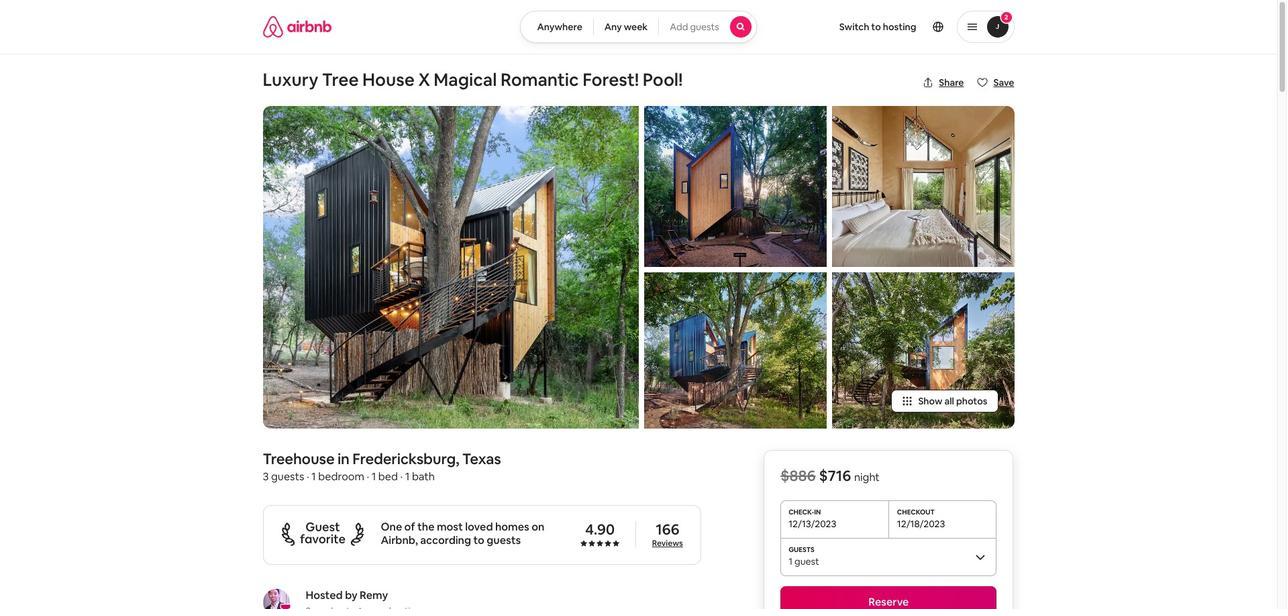 Task type: locate. For each thing, give the bounding box(es) containing it.
0 vertical spatial to
[[871, 21, 881, 33]]

· right bed
[[400, 470, 403, 484]]

luxury tree house x magical romantic forest! pool! image 5 image
[[832, 273, 1014, 429]]

guests
[[690, 21, 719, 33], [271, 470, 304, 484], [487, 533, 521, 547]]

2 horizontal spatial ·
[[400, 470, 403, 484]]

to right most
[[473, 533, 484, 547]]

guest
[[795, 555, 819, 568]]

$886
[[781, 466, 816, 485]]

guests inside the treehouse in fredericksburg, texas 3 guests · 1 bedroom · 1 bed · 1 bath
[[271, 470, 304, 484]]

fredericksburg,
[[352, 449, 459, 468]]

reviews
[[652, 538, 683, 549]]

0 horizontal spatial guests
[[271, 470, 304, 484]]

luxury tree house x magical romantic forest! pool! image 4 image
[[832, 106, 1014, 267]]

share
[[939, 76, 964, 89]]

none search field containing anywhere
[[520, 11, 757, 43]]

on
[[532, 520, 544, 534]]

· down treehouse
[[307, 470, 309, 484]]

to inside profile element
[[871, 21, 881, 33]]

1 horizontal spatial ·
[[367, 470, 369, 484]]

luxury
[[263, 68, 318, 91]]

magical
[[434, 68, 497, 91]]

show all photos button
[[891, 390, 998, 413]]

None search field
[[520, 11, 757, 43]]

1 horizontal spatial to
[[871, 21, 881, 33]]

0 vertical spatial guests
[[690, 21, 719, 33]]

save button
[[972, 71, 1020, 94]]

photos
[[956, 395, 987, 407]]

4.90
[[585, 520, 615, 539]]

1 · from the left
[[307, 470, 309, 484]]

to right switch
[[871, 21, 881, 33]]

to
[[871, 21, 881, 33], [473, 533, 484, 547]]

guest favorite
[[300, 520, 346, 547]]

show
[[918, 395, 942, 407]]

by
[[345, 588, 357, 602]]

guest
[[306, 520, 340, 535]]

add guests button
[[658, 11, 757, 43]]

$716
[[819, 466, 851, 485]]

1 vertical spatial guests
[[271, 470, 304, 484]]

0 horizontal spatial to
[[473, 533, 484, 547]]

1 left bed
[[372, 470, 376, 484]]

of
[[404, 520, 415, 534]]

2 vertical spatial guests
[[487, 533, 521, 547]]

luxury tree house x magical romantic forest! pool!
[[263, 68, 683, 91]]

hosting
[[883, 21, 916, 33]]

guests left on
[[487, 533, 521, 547]]

favorite
[[300, 532, 346, 547]]

guests down treehouse
[[271, 470, 304, 484]]

1 guest button
[[781, 538, 997, 576]]

1 vertical spatial to
[[473, 533, 484, 547]]

switch
[[839, 21, 869, 33]]

1 horizontal spatial guests
[[487, 533, 521, 547]]

166 reviews
[[652, 520, 683, 549]]

1 guest
[[789, 555, 819, 568]]

remy
[[360, 588, 388, 602]]

in
[[337, 449, 349, 468]]

1
[[311, 470, 316, 484], [372, 470, 376, 484], [405, 470, 410, 484], [789, 555, 792, 568]]

house
[[362, 68, 415, 91]]

1 left guest
[[789, 555, 792, 568]]

homes
[[495, 520, 529, 534]]

week
[[624, 21, 648, 33]]

·
[[307, 470, 309, 484], [367, 470, 369, 484], [400, 470, 403, 484]]

guests right add
[[690, 21, 719, 33]]

add guests
[[670, 21, 719, 33]]

the
[[417, 520, 434, 534]]

forest!
[[583, 68, 639, 91]]

save
[[993, 76, 1014, 89]]

add
[[670, 21, 688, 33]]

0 horizontal spatial ·
[[307, 470, 309, 484]]

bed
[[378, 470, 398, 484]]

3 · from the left
[[400, 470, 403, 484]]

airbnb,
[[381, 533, 418, 547]]

1 down treehouse
[[311, 470, 316, 484]]

· left bed
[[367, 470, 369, 484]]

2 horizontal spatial guests
[[690, 21, 719, 33]]

all
[[944, 395, 954, 407]]



Task type: describe. For each thing, give the bounding box(es) containing it.
bath
[[412, 470, 435, 484]]

bedroom
[[318, 470, 364, 484]]

romantic
[[501, 68, 579, 91]]

profile element
[[773, 0, 1014, 54]]

anywhere
[[537, 21, 582, 33]]

loved
[[465, 520, 493, 534]]

12/13/2023
[[789, 518, 836, 530]]

share button
[[917, 71, 969, 94]]

166
[[656, 520, 679, 539]]

to inside one of the most loved homes on airbnb, according to guests
[[473, 533, 484, 547]]

luxury tree house x magical romantic forest! pool! image 1 image
[[263, 106, 638, 429]]

most
[[437, 520, 463, 534]]

guests inside one of the most loved homes on airbnb, according to guests
[[487, 533, 521, 547]]

guests inside add guests button
[[690, 21, 719, 33]]

anywhere button
[[520, 11, 594, 43]]

texas
[[462, 449, 501, 468]]

luxury tree house x magical romantic forest! pool! image 2 image
[[644, 106, 826, 267]]

treehouse in fredericksburg, texas 3 guests · 1 bedroom · 1 bed · 1 bath
[[263, 449, 501, 484]]

1 inside popup button
[[789, 555, 792, 568]]

according
[[420, 533, 471, 547]]

treehouse
[[263, 449, 334, 468]]

x
[[418, 68, 430, 91]]

host profile picture image
[[263, 589, 290, 609]]

one
[[381, 520, 402, 534]]

switch to hosting
[[839, 21, 916, 33]]

12/18/2023
[[897, 518, 945, 530]]

any
[[604, 21, 622, 33]]

3
[[263, 470, 269, 484]]

show all photos
[[918, 395, 987, 407]]

2 · from the left
[[367, 470, 369, 484]]

hosted
[[306, 588, 343, 602]]

reserve button
[[781, 586, 997, 609]]

$886 $716 night
[[781, 466, 880, 485]]

reserve
[[868, 595, 909, 609]]

2 button
[[957, 11, 1014, 43]]

any week button
[[593, 11, 659, 43]]

pool!
[[643, 68, 683, 91]]

2
[[1004, 13, 1008, 21]]

one of the most loved homes on airbnb, according to guests
[[381, 520, 544, 547]]

any week
[[604, 21, 648, 33]]

hosted by remy
[[306, 588, 388, 602]]

switch to hosting link
[[831, 13, 924, 41]]

tree
[[322, 68, 359, 91]]

luxury tree house x magical romantic forest! pool! image 3 image
[[644, 273, 826, 429]]

night
[[854, 470, 880, 484]]

1 left bath
[[405, 470, 410, 484]]



Task type: vqa. For each thing, say whether or not it's contained in the screenshot.
"all"
yes



